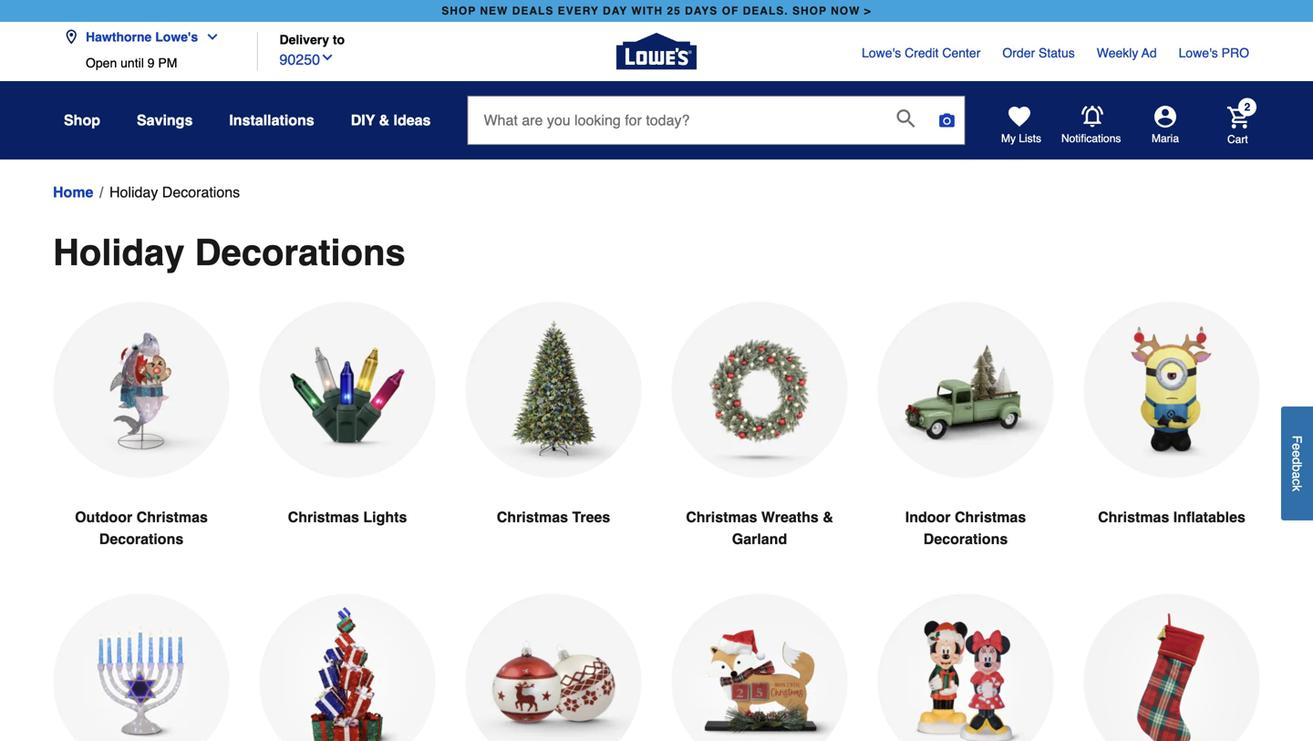 Task type: describe. For each thing, give the bounding box(es) containing it.
90250
[[280, 51, 320, 68]]

a full-size pre-lit artificial christmas tree. image
[[465, 302, 642, 478]]

lowe's credit center link
[[862, 44, 981, 62]]

green, red, blue, yellow and white l e d christmas lights. image
[[259, 302, 436, 478]]

wreaths
[[762, 509, 819, 526]]

outdoor christmas decorations
[[75, 509, 208, 548]]

indoor
[[906, 509, 951, 526]]

2 e from the top
[[1291, 451, 1305, 458]]

with
[[632, 5, 663, 17]]

d
[[1291, 458, 1305, 465]]

every
[[558, 5, 599, 17]]

ad
[[1142, 46, 1158, 60]]

lowe's credit center
[[862, 46, 981, 60]]

lowe's home improvement lists image
[[1009, 106, 1031, 128]]

decorations inside outdoor christmas decorations
[[99, 531, 184, 548]]

deals.
[[743, 5, 789, 17]]

decorations inside indoor christmas decorations
[[924, 531, 1009, 548]]

a red tartan plaid christmas stocking. image
[[1084, 594, 1261, 742]]

status
[[1039, 46, 1076, 60]]

lists
[[1020, 132, 1042, 145]]

inflatables
[[1174, 509, 1246, 526]]

f e e d b a c k button
[[1282, 407, 1314, 521]]

Search Query text field
[[469, 97, 883, 144]]

order
[[1003, 46, 1036, 60]]

open
[[86, 56, 117, 70]]

decorations inside 'link'
[[162, 184, 240, 201]]

order status link
[[1003, 44, 1076, 62]]

outdoor
[[75, 509, 132, 526]]

christmas wreaths & garland
[[686, 509, 834, 548]]

christmas for christmas lights
[[288, 509, 359, 526]]

christmas for christmas wreaths & garland
[[686, 509, 758, 526]]

an artificial christmas wreath with red and white ball ornaments. image
[[672, 302, 849, 478]]

mickey and minnie mouse christmas door stop decorations. image
[[878, 594, 1055, 742]]

my
[[1002, 132, 1017, 145]]

b
[[1291, 465, 1305, 472]]

trees
[[573, 509, 611, 526]]

diy & ideas button
[[351, 104, 431, 137]]

& inside button
[[379, 112, 390, 129]]

>
[[865, 5, 872, 17]]

chevron down image
[[198, 30, 220, 44]]

2
[[1245, 101, 1251, 114]]

christmas inside indoor christmas decorations
[[955, 509, 1027, 526]]

holiday inside 'link'
[[109, 184, 158, 201]]

order status
[[1003, 46, 1076, 60]]

a green pickup truck with christmas trees indoor christmas decoration. image
[[878, 302, 1055, 478]]

location image
[[64, 30, 78, 44]]

outdoor christmas decorations link
[[53, 302, 230, 594]]

a white l e d menorah with blue candles. image
[[53, 594, 230, 742]]

savings
[[137, 112, 193, 129]]

shop button
[[64, 104, 100, 137]]

lowe's for lowe's credit center
[[862, 46, 902, 60]]

christmas inflatables
[[1099, 509, 1246, 526]]

new
[[480, 5, 509, 17]]

lowe's pro
[[1180, 46, 1250, 60]]

chevron down image
[[320, 50, 335, 65]]

credit
[[905, 46, 939, 60]]

indoor christmas decorations link
[[878, 302, 1055, 594]]

& inside christmas wreaths & garland
[[823, 509, 834, 526]]

diy
[[351, 112, 375, 129]]

my lists link
[[1002, 106, 1042, 146]]

1 vertical spatial holiday
[[53, 232, 185, 274]]

installations
[[229, 112, 315, 129]]

hawthorne
[[86, 30, 152, 44]]

lowe's home improvement logo image
[[617, 11, 697, 92]]

maria button
[[1122, 106, 1210, 146]]

lowe's pro link
[[1180, 44, 1250, 62]]

days
[[685, 5, 718, 17]]

delivery to
[[280, 32, 345, 47]]

christmas lights
[[288, 509, 407, 526]]

shop new deals every day with 25 days of deals. shop now > link
[[438, 0, 876, 22]]

a stack of red, blue and green l e d lighted christmas packages yard decor. image
[[259, 594, 436, 742]]

weekly
[[1097, 46, 1139, 60]]

deals
[[513, 5, 554, 17]]

2 shop from the left
[[793, 5, 828, 17]]

a
[[1291, 472, 1305, 479]]

hawthorne lowe's
[[86, 30, 198, 44]]

savings button
[[137, 104, 193, 137]]

a pair of red and white round christmas ornaments. image
[[465, 594, 642, 742]]



Task type: locate. For each thing, give the bounding box(es) containing it.
1 vertical spatial &
[[823, 509, 834, 526]]

&
[[379, 112, 390, 129], [823, 509, 834, 526]]

hawthorne lowe's button
[[64, 19, 227, 56]]

a minion stuart christmas inflatable. image
[[1084, 302, 1261, 478]]

garland
[[733, 531, 788, 548]]

3 christmas from the left
[[497, 509, 568, 526]]

christmas right indoor on the bottom of the page
[[955, 509, 1027, 526]]

e up 'd'
[[1291, 444, 1305, 451]]

christmas inside outdoor christmas decorations
[[137, 509, 208, 526]]

now
[[831, 5, 861, 17]]

f
[[1291, 436, 1305, 444]]

search image
[[897, 110, 916, 128]]

home link
[[53, 182, 93, 203]]

maria
[[1152, 132, 1180, 145]]

0 vertical spatial holiday decorations
[[109, 184, 240, 201]]

christmas left 'trees'
[[497, 509, 568, 526]]

lowe's left pro
[[1180, 46, 1219, 60]]

a fox christmas countdown tabletop decoration. image
[[672, 594, 849, 742]]

holiday decorations
[[109, 184, 240, 201], [53, 232, 406, 274]]

k
[[1291, 486, 1305, 492]]

notifications
[[1062, 132, 1122, 145]]

camera image
[[938, 111, 957, 130]]

indoor christmas decorations
[[906, 509, 1027, 548]]

lowe's
[[155, 30, 198, 44], [862, 46, 902, 60], [1180, 46, 1219, 60]]

christmas for christmas inflatables
[[1099, 509, 1170, 526]]

christmas inside christmas wreaths & garland
[[686, 509, 758, 526]]

4 christmas from the left
[[686, 509, 758, 526]]

0 vertical spatial &
[[379, 112, 390, 129]]

shop
[[64, 112, 100, 129]]

5 christmas from the left
[[955, 509, 1027, 526]]

c
[[1291, 479, 1305, 486]]

lowe's up pm
[[155, 30, 198, 44]]

2 christmas from the left
[[288, 509, 359, 526]]

weekly ad
[[1097, 46, 1158, 60]]

christmas inflatables link
[[1084, 302, 1261, 573]]

diy & ideas
[[351, 112, 431, 129]]

holiday decorations down savings 'button'
[[109, 184, 240, 201]]

& right wreaths at the bottom right of the page
[[823, 509, 834, 526]]

shop
[[442, 5, 476, 17], [793, 5, 828, 17]]

cart
[[1228, 133, 1249, 146]]

an l e d christmas shark outdoor decoration eating a gingerbread man. image
[[53, 302, 230, 478]]

e
[[1291, 444, 1305, 451], [1291, 451, 1305, 458]]

home
[[53, 184, 93, 201]]

1 vertical spatial holiday decorations
[[53, 232, 406, 274]]

None search field
[[468, 96, 966, 162]]

to
[[333, 32, 345, 47]]

my lists
[[1002, 132, 1042, 145]]

holiday down home link
[[53, 232, 185, 274]]

6 christmas from the left
[[1099, 509, 1170, 526]]

9
[[148, 56, 155, 70]]

christmas trees link
[[465, 302, 642, 573]]

1 christmas from the left
[[137, 509, 208, 526]]

decorations
[[162, 184, 240, 201], [195, 232, 406, 274], [99, 531, 184, 548], [924, 531, 1009, 548]]

ideas
[[394, 112, 431, 129]]

open until 9 pm
[[86, 56, 177, 70]]

holiday decorations down holiday decorations 'link'
[[53, 232, 406, 274]]

f e e d b a c k
[[1291, 436, 1305, 492]]

christmas up garland
[[686, 509, 758, 526]]

lowe's inside 'link'
[[862, 46, 902, 60]]

lowe's for lowe's pro
[[1180, 46, 1219, 60]]

0 vertical spatial holiday
[[109, 184, 158, 201]]

shop new deals every day with 25 days of deals. shop now >
[[442, 5, 872, 17]]

pm
[[158, 56, 177, 70]]

christmas trees
[[497, 509, 611, 526]]

installations button
[[229, 104, 315, 137]]

25
[[667, 5, 681, 17]]

center
[[943, 46, 981, 60]]

lowe's home improvement cart image
[[1228, 107, 1250, 128]]

christmas left 'inflatables'
[[1099, 509, 1170, 526]]

0 horizontal spatial shop
[[442, 5, 476, 17]]

holiday right home
[[109, 184, 158, 201]]

0 horizontal spatial &
[[379, 112, 390, 129]]

2 horizontal spatial lowe's
[[1180, 46, 1219, 60]]

90250 button
[[280, 47, 335, 71]]

& right 'diy'
[[379, 112, 390, 129]]

christmas wreaths & garland link
[[672, 302, 849, 594]]

0 horizontal spatial lowe's
[[155, 30, 198, 44]]

1 horizontal spatial shop
[[793, 5, 828, 17]]

pro
[[1222, 46, 1250, 60]]

of
[[722, 5, 739, 17]]

christmas lights link
[[259, 302, 436, 573]]

lowe's inside button
[[155, 30, 198, 44]]

lights
[[363, 509, 407, 526]]

1 shop from the left
[[442, 5, 476, 17]]

1 horizontal spatial &
[[823, 509, 834, 526]]

delivery
[[280, 32, 329, 47]]

until
[[121, 56, 144, 70]]

christmas right outdoor
[[137, 509, 208, 526]]

lowe's left the credit
[[862, 46, 902, 60]]

holiday decorations link
[[109, 182, 240, 203]]

shop left now
[[793, 5, 828, 17]]

holiday
[[109, 184, 158, 201], [53, 232, 185, 274]]

shop left new
[[442, 5, 476, 17]]

christmas left lights on the bottom of page
[[288, 509, 359, 526]]

1 e from the top
[[1291, 444, 1305, 451]]

weekly ad link
[[1097, 44, 1158, 62]]

e up b on the right bottom of the page
[[1291, 451, 1305, 458]]

lowe's home improvement notification center image
[[1082, 106, 1104, 128]]

christmas for christmas trees
[[497, 509, 568, 526]]

christmas
[[137, 509, 208, 526], [288, 509, 359, 526], [497, 509, 568, 526], [686, 509, 758, 526], [955, 509, 1027, 526], [1099, 509, 1170, 526]]

1 horizontal spatial lowe's
[[862, 46, 902, 60]]

day
[[603, 5, 628, 17]]



Task type: vqa. For each thing, say whether or not it's contained in the screenshot.
topmost Eggshell
no



